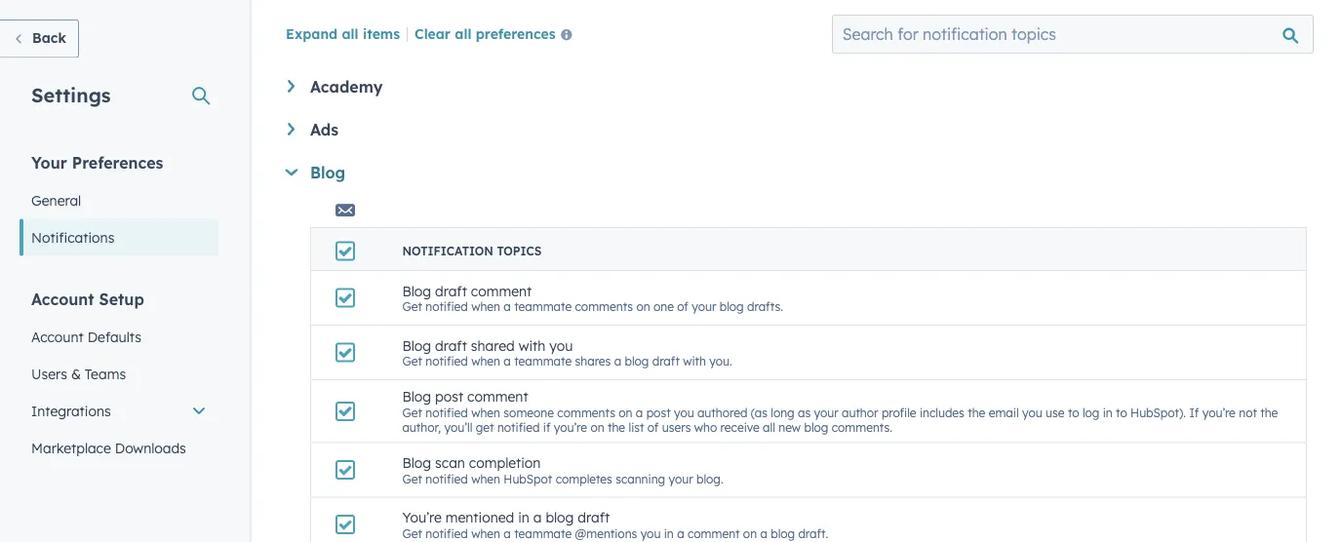 Task type: locate. For each thing, give the bounding box(es) containing it.
setup
[[99, 289, 144, 309]]

all for clear
[[455, 25, 471, 42]]

when right the you're
[[471, 526, 500, 541]]

in right the log at bottom right
[[1103, 406, 1113, 420]]

1 vertical spatial comment
[[467, 389, 528, 406]]

in
[[1103, 406, 1113, 420], [518, 509, 530, 526], [664, 526, 674, 541]]

scan
[[435, 455, 465, 472]]

includes
[[920, 406, 964, 420]]

a inside 'blog post comment get notified when someone comments on a post you authored (as long as your author profile includes the email you use to log in to hubspot). if you're not the author, you'll get notified if you're on the list of users who receive all new blog comments.'
[[636, 406, 643, 420]]

of right one
[[677, 300, 688, 314]]

hubspot).
[[1131, 406, 1186, 420]]

0 horizontal spatial with
[[519, 337, 546, 354]]

settings
[[31, 82, 111, 107]]

comment for blog post comment
[[467, 389, 528, 406]]

back
[[32, 29, 66, 46]]

blog right new
[[804, 420, 828, 435]]

get inside blog draft shared with you get notified when a teammate shares a blog draft with you.
[[402, 354, 422, 369]]

1 horizontal spatial all
[[455, 25, 471, 42]]

when for draft
[[471, 300, 500, 314]]

account up users
[[31, 328, 84, 345]]

2 vertical spatial teammate
[[514, 526, 572, 541]]

comment inside 'blog post comment get notified when someone comments on a post you authored (as long as your author profile includes the email you use to log in to hubspot). if you're not the author, you'll get notified if you're on the list of users who receive all new blog comments.'
[[467, 389, 528, 406]]

when up 'get'
[[471, 354, 500, 369]]

account for account setup
[[31, 289, 94, 309]]

0 horizontal spatial you're
[[554, 420, 587, 435]]

blog.
[[696, 472, 723, 486]]

of inside blog draft comment get notified when a teammate comments on one of your blog drafts.
[[677, 300, 688, 314]]

users & teams link
[[20, 356, 218, 393]]

blog inside blog draft comment get notified when a teammate comments on one of your blog drafts.
[[720, 300, 744, 314]]

notified inside blog draft comment get notified when a teammate comments on one of your blog drafts.
[[425, 300, 468, 314]]

3 teammate from the top
[[514, 526, 572, 541]]

all left new
[[763, 420, 775, 435]]

1 vertical spatial your
[[814, 406, 839, 420]]

marketplace
[[31, 439, 111, 456]]

3 when from the top
[[471, 406, 500, 420]]

notifications link
[[20, 219, 218, 256]]

the right not
[[1260, 406, 1278, 420]]

draft down one
[[652, 354, 680, 369]]

0 horizontal spatial to
[[1068, 406, 1079, 420]]

email
[[989, 406, 1019, 420]]

all right clear
[[455, 25, 471, 42]]

on left users
[[619, 406, 632, 420]]

blog inside 'blog post comment get notified when someone comments on a post you authored (as long as your author profile includes the email you use to log in to hubspot). if you're not the author, you'll get notified if you're on the list of users who receive all new blog comments.'
[[402, 389, 431, 406]]

caret image inside academy dropdown button
[[288, 80, 295, 93]]

caret image left the academy
[[288, 80, 295, 93]]

blog right shares
[[625, 354, 649, 369]]

get up "author,"
[[402, 354, 422, 369]]

1 horizontal spatial the
[[968, 406, 985, 420]]

new
[[779, 420, 801, 435]]

2 caret image from the top
[[288, 123, 295, 136]]

when
[[471, 300, 500, 314], [471, 354, 500, 369], [471, 406, 500, 420], [471, 472, 500, 486], [471, 526, 500, 541]]

blog inside blog draft shared with you get notified when a teammate shares a blog draft with you.
[[402, 337, 431, 354]]

on left draft.
[[743, 526, 757, 541]]

account
[[31, 289, 94, 309], [31, 328, 84, 345]]

account up account defaults
[[31, 289, 94, 309]]

notified left shared
[[425, 354, 468, 369]]

teammate inside the you're mentioned in a blog draft get notified when a teammate @mentions you in a comment on a blog draft.
[[514, 526, 572, 541]]

author,
[[402, 420, 441, 435]]

1 vertical spatial of
[[647, 420, 659, 435]]

caret image
[[288, 80, 295, 93], [288, 123, 295, 136]]

1 vertical spatial comments
[[557, 406, 615, 420]]

5 when from the top
[[471, 526, 500, 541]]

get left you'll
[[402, 406, 422, 420]]

&
[[71, 365, 81, 382]]

all inside button
[[455, 25, 471, 42]]

account defaults
[[31, 328, 141, 345]]

the
[[968, 406, 985, 420], [1260, 406, 1278, 420], [608, 420, 625, 435]]

when inside 'blog post comment get notified when someone comments on a post you authored (as long as your author profile includes the email you use to log in to hubspot). if you're not the author, you'll get notified if you're on the list of users who receive all new blog comments.'
[[471, 406, 500, 420]]

caret image left ads
[[288, 123, 295, 136]]

when for post
[[471, 406, 500, 420]]

blog inside 'blog scan completion get notified when hubspot completes scanning your blog.'
[[402, 455, 431, 472]]

1 vertical spatial account
[[31, 328, 84, 345]]

your
[[692, 300, 716, 314], [814, 406, 839, 420], [669, 472, 693, 486]]

0 horizontal spatial of
[[647, 420, 659, 435]]

1 horizontal spatial with
[[683, 354, 706, 369]]

teammate down hubspot
[[514, 526, 572, 541]]

the left 'email'
[[968, 406, 985, 420]]

1 get from the top
[[402, 300, 422, 314]]

get inside 'blog scan completion get notified when hubspot completes scanning your blog.'
[[402, 472, 422, 486]]

blog left drafts.
[[720, 300, 744, 314]]

profile
[[882, 406, 916, 420]]

Search for notification topics search field
[[832, 15, 1314, 54]]

scanning
[[616, 472, 665, 486]]

1 horizontal spatial you're
[[1202, 406, 1236, 420]]

when left 'someone' on the left of the page
[[471, 406, 500, 420]]

you left shares
[[549, 337, 573, 354]]

5 get from the top
[[402, 526, 422, 541]]

in down scanning
[[664, 526, 674, 541]]

with right shared
[[519, 337, 546, 354]]

2 teammate from the top
[[514, 354, 572, 369]]

comment down topics
[[471, 283, 532, 300]]

2 horizontal spatial all
[[763, 420, 775, 435]]

1 account from the top
[[31, 289, 94, 309]]

when up shared
[[471, 300, 500, 314]]

1 vertical spatial teammate
[[514, 354, 572, 369]]

comments right if
[[557, 406, 615, 420]]

when right scan on the bottom left
[[471, 472, 500, 486]]

when inside the you're mentioned in a blog draft get notified when a teammate @mentions you in a comment on a blog draft.
[[471, 526, 500, 541]]

2 get from the top
[[402, 354, 422, 369]]

you
[[549, 337, 573, 354], [674, 406, 694, 420], [1022, 406, 1042, 420], [640, 526, 661, 541]]

when inside blog draft comment get notified when a teammate comments on one of your blog drafts.
[[471, 300, 500, 314]]

on
[[636, 300, 650, 314], [619, 406, 632, 420], [590, 420, 604, 435], [743, 526, 757, 541]]

notified down notification
[[425, 300, 468, 314]]

teammate left shares
[[514, 354, 572, 369]]

blog inside blog draft comment get notified when a teammate comments on one of your blog drafts.
[[402, 283, 431, 300]]

users & teams
[[31, 365, 126, 382]]

you left use
[[1022, 406, 1042, 420]]

0 vertical spatial comment
[[471, 283, 532, 300]]

someone
[[504, 406, 554, 420]]

1 teammate from the top
[[514, 300, 572, 314]]

you right "@mentions"
[[640, 526, 661, 541]]

get up the you're
[[402, 472, 422, 486]]

get
[[402, 300, 422, 314], [402, 354, 422, 369], [402, 406, 422, 420], [402, 472, 422, 486], [402, 526, 422, 541]]

comment up 'get'
[[467, 389, 528, 406]]

in down hubspot
[[518, 509, 530, 526]]

comment for blog draft comment
[[471, 283, 532, 300]]

draft
[[435, 283, 467, 300], [435, 337, 467, 354], [652, 354, 680, 369], [578, 509, 610, 526]]

1 caret image from the top
[[288, 80, 295, 93]]

you're
[[1202, 406, 1236, 420], [554, 420, 587, 435]]

get inside the you're mentioned in a blog draft get notified when a teammate @mentions you in a comment on a blog draft.
[[402, 526, 422, 541]]

your right one
[[692, 300, 716, 314]]

mentioned
[[445, 509, 514, 526]]

get inside blog draft comment get notified when a teammate comments on one of your blog drafts.
[[402, 300, 422, 314]]

draft down completes
[[578, 509, 610, 526]]

all
[[342, 25, 359, 42], [455, 25, 471, 42], [763, 420, 775, 435]]

notified left if
[[497, 420, 540, 435]]

general
[[31, 192, 81, 209]]

notified down scan on the bottom left
[[425, 526, 468, 541]]

integrations
[[31, 402, 111, 419]]

0 vertical spatial caret image
[[288, 80, 295, 93]]

with
[[519, 337, 546, 354], [683, 354, 706, 369]]

4 get from the top
[[402, 472, 422, 486]]

1 when from the top
[[471, 300, 500, 314]]

a inside blog draft comment get notified when a teammate comments on one of your blog drafts.
[[504, 300, 511, 314]]

3 get from the top
[[402, 406, 422, 420]]

with left you.
[[683, 354, 706, 369]]

get for blog draft comment
[[402, 300, 422, 314]]

marketplace downloads
[[31, 439, 186, 456]]

1 horizontal spatial to
[[1116, 406, 1127, 420]]

draft.
[[798, 526, 828, 541]]

0 vertical spatial your
[[692, 300, 716, 314]]

ads button
[[288, 120, 1307, 140]]

notified
[[425, 300, 468, 314], [425, 354, 468, 369], [425, 406, 468, 420], [497, 420, 540, 435], [425, 472, 468, 486], [425, 526, 468, 541]]

your right as
[[814, 406, 839, 420]]

caret image inside the ads dropdown button
[[288, 123, 295, 136]]

blog
[[720, 300, 744, 314], [625, 354, 649, 369], [804, 420, 828, 435], [546, 509, 574, 526], [771, 526, 795, 541]]

get left mentioned
[[402, 526, 422, 541]]

teammate
[[514, 300, 572, 314], [514, 354, 572, 369], [514, 526, 572, 541]]

post right the list at left
[[646, 406, 671, 420]]

on left one
[[636, 300, 650, 314]]

4 when from the top
[[471, 472, 500, 486]]

notifications
[[31, 229, 114, 246]]

caret image
[[285, 169, 298, 176]]

blog right caret image
[[310, 163, 345, 183]]

get for blog post comment
[[402, 406, 422, 420]]

to left the log at bottom right
[[1068, 406, 1079, 420]]

comment
[[471, 283, 532, 300], [467, 389, 528, 406], [688, 526, 740, 541]]

when inside 'blog scan completion get notified when hubspot completes scanning your blog.'
[[471, 472, 500, 486]]

get
[[476, 420, 494, 435]]

0 vertical spatial of
[[677, 300, 688, 314]]

comments up shares
[[575, 300, 633, 314]]

teams
[[85, 365, 126, 382]]

0 vertical spatial teammate
[[514, 300, 572, 314]]

you inside the you're mentioned in a blog draft get notified when a teammate @mentions you in a comment on a blog draft.
[[640, 526, 661, 541]]

your
[[31, 153, 67, 172]]

blog left shared
[[402, 337, 431, 354]]

comment down the blog.
[[688, 526, 740, 541]]

1 vertical spatial caret image
[[288, 123, 295, 136]]

2 horizontal spatial in
[[1103, 406, 1113, 420]]

a
[[504, 300, 511, 314], [504, 354, 511, 369], [614, 354, 621, 369], [636, 406, 643, 420], [533, 509, 542, 526], [504, 526, 511, 541], [677, 526, 684, 541], [760, 526, 767, 541]]

comments inside 'blog post comment get notified when someone comments on a post you authored (as long as your author profile includes the email you use to log in to hubspot). if you're not the author, you'll get notified if you're on the list of users who receive all new blog comments.'
[[557, 406, 615, 420]]

1 horizontal spatial of
[[677, 300, 688, 314]]

all left items
[[342, 25, 359, 42]]

teammate up blog draft shared with you get notified when a teammate shares a blog draft with you.
[[514, 300, 572, 314]]

get inside 'blog post comment get notified when someone comments on a post you authored (as long as your author profile includes the email you use to log in to hubspot). if you're not the author, you'll get notified if you're on the list of users who receive all new blog comments.'
[[402, 406, 422, 420]]

post
[[435, 389, 463, 406], [646, 406, 671, 420]]

users
[[662, 420, 691, 435]]

comment inside blog draft comment get notified when a teammate comments on one of your blog drafts.
[[471, 283, 532, 300]]

clear
[[415, 25, 451, 42]]

2 vertical spatial comment
[[688, 526, 740, 541]]

preferences
[[476, 25, 556, 42]]

caret image for ads
[[288, 123, 295, 136]]

blog up "author,"
[[402, 389, 431, 406]]

of right the list at left
[[647, 420, 659, 435]]

blog
[[310, 163, 345, 183], [402, 283, 431, 300], [402, 337, 431, 354], [402, 389, 431, 406], [402, 455, 431, 472]]

0 vertical spatial account
[[31, 289, 94, 309]]

you're
[[402, 509, 442, 526]]

2 when from the top
[[471, 354, 500, 369]]

notified up the you're
[[425, 472, 468, 486]]

hubspot
[[504, 472, 552, 486]]

account setup element
[[20, 288, 218, 542]]

draft down notification
[[435, 283, 467, 300]]

2 to from the left
[[1116, 406, 1127, 420]]

your inside 'blog post comment get notified when someone comments on a post you authored (as long as your author profile includes the email you use to log in to hubspot). if you're not the author, you'll get notified if you're on the list of users who receive all new blog comments.'
[[814, 406, 839, 420]]

marketplace downloads link
[[20, 430, 218, 467]]

you inside blog draft shared with you get notified when a teammate shares a blog draft with you.
[[549, 337, 573, 354]]

comments.
[[832, 420, 892, 435]]

0 horizontal spatial all
[[342, 25, 359, 42]]

the left the list at left
[[608, 420, 625, 435]]

of
[[677, 300, 688, 314], [647, 420, 659, 435]]

2 account from the top
[[31, 328, 84, 345]]

post up you'll
[[435, 389, 463, 406]]

2 vertical spatial your
[[669, 472, 693, 486]]

blog left scan on the bottom left
[[402, 455, 431, 472]]

to right the log at bottom right
[[1116, 406, 1127, 420]]

blog down notification
[[402, 283, 431, 300]]

your left the blog.
[[669, 472, 693, 486]]

your inside blog draft comment get notified when a teammate comments on one of your blog drafts.
[[692, 300, 716, 314]]

as
[[798, 406, 811, 420]]

expand all items
[[286, 25, 400, 42]]

get down notification
[[402, 300, 422, 314]]

1 horizontal spatial in
[[664, 526, 674, 541]]

0 vertical spatial comments
[[575, 300, 633, 314]]



Task type: vqa. For each thing, say whether or not it's contained in the screenshot.


Task type: describe. For each thing, give the bounding box(es) containing it.
on inside blog draft comment get notified when a teammate comments on one of your blog drafts.
[[636, 300, 650, 314]]

receive
[[720, 420, 760, 435]]

account for account defaults
[[31, 328, 84, 345]]

in inside 'blog post comment get notified when someone comments on a post you authored (as long as your author profile includes the email you use to log in to hubspot). if you're not the author, you'll get notified if you're on the list of users who receive all new blog comments.'
[[1103, 406, 1113, 420]]

(as
[[751, 406, 768, 420]]

1 to from the left
[[1068, 406, 1079, 420]]

notified inside 'blog scan completion get notified when hubspot completes scanning your blog.'
[[425, 472, 468, 486]]

log
[[1083, 406, 1100, 420]]

clear all preferences button
[[415, 24, 580, 47]]

back link
[[0, 20, 79, 58]]

you're mentioned in a blog draft get notified when a teammate @mentions you in a comment on a blog draft.
[[402, 509, 828, 541]]

draft inside blog draft comment get notified when a teammate comments on one of your blog drafts.
[[435, 283, 467, 300]]

notified inside blog draft shared with you get notified when a teammate shares a blog draft with you.
[[425, 354, 468, 369]]

blog left draft.
[[771, 526, 795, 541]]

all inside 'blog post comment get notified when someone comments on a post you authored (as long as your author profile includes the email you use to log in to hubspot). if you're not the author, you'll get notified if you're on the list of users who receive all new blog comments.'
[[763, 420, 775, 435]]

integrations button
[[20, 393, 218, 430]]

not
[[1239, 406, 1257, 420]]

all for expand
[[342, 25, 359, 42]]

use
[[1046, 406, 1065, 420]]

blog inside blog draft shared with you get notified when a teammate shares a blog draft with you.
[[625, 354, 649, 369]]

authored
[[697, 406, 747, 420]]

shares
[[575, 354, 611, 369]]

preferences
[[72, 153, 163, 172]]

blog draft comment get notified when a teammate comments on one of your blog drafts.
[[402, 283, 783, 314]]

downloads
[[115, 439, 186, 456]]

ads
[[310, 120, 338, 140]]

users
[[31, 365, 67, 382]]

blog draft shared with you get notified when a teammate shares a blog draft with you.
[[402, 337, 732, 369]]

notified inside the you're mentioned in a blog draft get notified when a teammate @mentions you in a comment on a blog draft.
[[425, 526, 468, 541]]

shared
[[471, 337, 515, 354]]

blog for blog draft shared with you get notified when a teammate shares a blog draft with you.
[[402, 337, 431, 354]]

blog for blog scan completion get notified when hubspot completes scanning your blog.
[[402, 455, 431, 472]]

on inside the you're mentioned in a blog draft get notified when a teammate @mentions you in a comment on a blog draft.
[[743, 526, 757, 541]]

author
[[842, 406, 878, 420]]

defaults
[[87, 328, 141, 345]]

you left who
[[674, 406, 694, 420]]

teammate inside blog draft shared with you get notified when a teammate shares a blog draft with you.
[[514, 354, 572, 369]]

account defaults link
[[20, 318, 218, 356]]

you'll
[[444, 420, 472, 435]]

0 horizontal spatial the
[[608, 420, 625, 435]]

blog for blog draft comment get notified when a teammate comments on one of your blog drafts.
[[402, 283, 431, 300]]

if
[[1189, 406, 1199, 420]]

get for blog scan completion
[[402, 472, 422, 486]]

blog for blog
[[310, 163, 345, 183]]

your preferences
[[31, 153, 163, 172]]

academy button
[[288, 78, 1307, 97]]

notified left 'get'
[[425, 406, 468, 420]]

caret image for academy
[[288, 80, 295, 93]]

you.
[[709, 354, 732, 369]]

your inside 'blog scan completion get notified when hubspot completes scanning your blog.'
[[669, 472, 693, 486]]

items
[[363, 25, 400, 42]]

expand all items button
[[286, 25, 400, 42]]

when inside blog draft shared with you get notified when a teammate shares a blog draft with you.
[[471, 354, 500, 369]]

your preferences element
[[20, 152, 218, 256]]

when for scan
[[471, 472, 500, 486]]

2 horizontal spatial the
[[1260, 406, 1278, 420]]

blog down completes
[[546, 509, 574, 526]]

teammate inside blog draft comment get notified when a teammate comments on one of your blog drafts.
[[514, 300, 572, 314]]

of inside 'blog post comment get notified when someone comments on a post you authored (as long as your author profile includes the email you use to log in to hubspot). if you're not the author, you'll get notified if you're on the list of users who receive all new blog comments.'
[[647, 420, 659, 435]]

comment inside the you're mentioned in a blog draft get notified when a teammate @mentions you in a comment on a blog draft.
[[688, 526, 740, 541]]

academy
[[310, 78, 383, 97]]

blog post comment get notified when someone comments on a post you authored (as long as your author profile includes the email you use to log in to hubspot). if you're not the author, you'll get notified if you're on the list of users who receive all new blog comments.
[[402, 389, 1278, 435]]

notification topics
[[402, 244, 541, 259]]

notification
[[402, 244, 493, 259]]

draft inside the you're mentioned in a blog draft get notified when a teammate @mentions you in a comment on a blog draft.
[[578, 509, 610, 526]]

@mentions
[[575, 526, 637, 541]]

clear all preferences
[[415, 25, 556, 42]]

who
[[694, 420, 717, 435]]

0 horizontal spatial in
[[518, 509, 530, 526]]

on left the list at left
[[590, 420, 604, 435]]

blog for blog post comment get notified when someone comments on a post you authored (as long as your author profile includes the email you use to log in to hubspot). if you're not the author, you'll get notified if you're on the list of users who receive all new blog comments.
[[402, 389, 431, 406]]

expand
[[286, 25, 338, 42]]

one
[[653, 300, 674, 314]]

long
[[771, 406, 795, 420]]

draft left shared
[[435, 337, 467, 354]]

blog scan completion get notified when hubspot completes scanning your blog.
[[402, 455, 723, 486]]

general link
[[20, 182, 218, 219]]

blog inside 'blog post comment get notified when someone comments on a post you authored (as long as your author profile includes the email you use to log in to hubspot). if you're not the author, you'll get notified if you're on the list of users who receive all new blog comments.'
[[804, 420, 828, 435]]

completes
[[556, 472, 612, 486]]

drafts.
[[747, 300, 783, 314]]

comments inside blog draft comment get notified when a teammate comments on one of your blog drafts.
[[575, 300, 633, 314]]

1 horizontal spatial post
[[646, 406, 671, 420]]

0 horizontal spatial post
[[435, 389, 463, 406]]

topics
[[497, 244, 541, 259]]

account setup
[[31, 289, 144, 309]]

if
[[543, 420, 551, 435]]

completion
[[469, 455, 541, 472]]

blog button
[[285, 163, 1307, 183]]

list
[[629, 420, 644, 435]]



